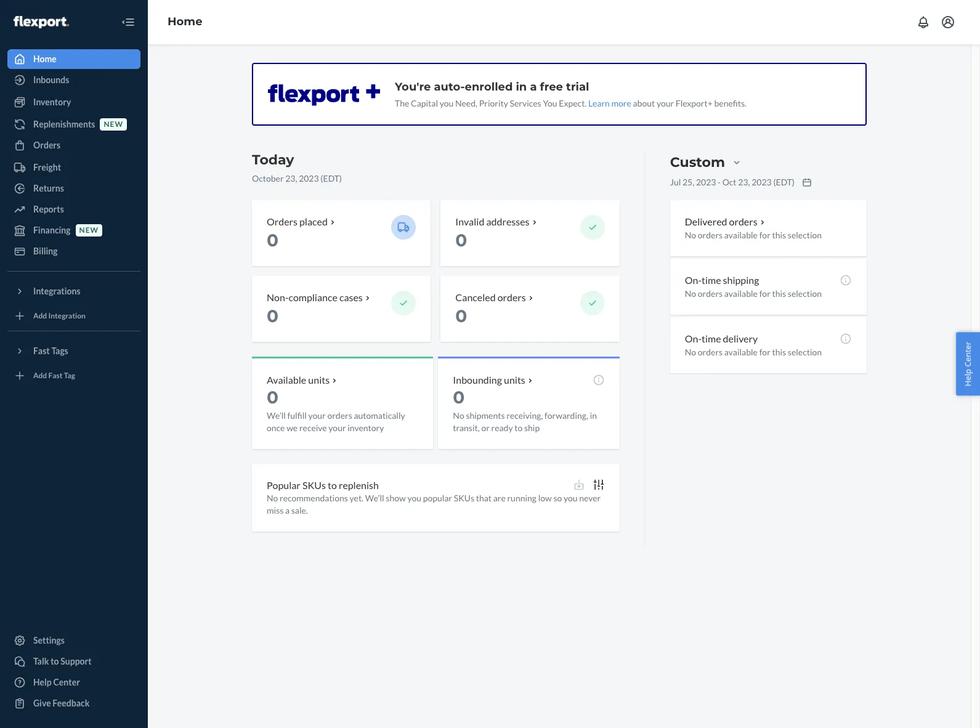 Task type: locate. For each thing, give the bounding box(es) containing it.
1 vertical spatial home link
[[7, 49, 141, 69]]

0 vertical spatial this
[[773, 230, 787, 240]]

1 units from the left
[[308, 374, 330, 386]]

in right forwarding, at the bottom right
[[590, 410, 597, 421]]

in inside 0 no shipments receiving, forwarding, in transit, or ready to ship
[[590, 410, 597, 421]]

delivered orders button
[[685, 215, 768, 229]]

0 down available
[[267, 387, 279, 408]]

1 vertical spatial orders
[[267, 216, 298, 227]]

new for replenishments
[[104, 120, 123, 129]]

reports
[[33, 204, 64, 215]]

1 horizontal spatial edt
[[776, 177, 793, 187]]

0 horizontal spatial )
[[340, 173, 342, 184]]

no up miss on the bottom of the page
[[267, 493, 278, 504]]

skus up recommendations at the bottom left of page
[[303, 479, 326, 491]]

2 vertical spatial to
[[51, 656, 59, 667]]

center
[[963, 342, 974, 367], [53, 677, 80, 688]]

2 add from the top
[[33, 371, 47, 381]]

learn
[[589, 98, 610, 108]]

new down reports link
[[79, 226, 99, 235]]

0 horizontal spatial help center
[[33, 677, 80, 688]]

1 vertical spatial center
[[53, 677, 80, 688]]

0 vertical spatial fast
[[33, 346, 50, 356]]

0 vertical spatial add
[[33, 312, 47, 321]]

talk
[[33, 656, 49, 667]]

0 down orders placed
[[267, 230, 279, 251]]

1 vertical spatial this
[[773, 288, 787, 299]]

no down on-time shipping
[[685, 288, 697, 299]]

2 time from the top
[[702, 333, 722, 344]]

new up orders link at the left
[[104, 120, 123, 129]]

2023 inside today october 23, 2023 ( edt )
[[299, 173, 319, 184]]

shipments
[[466, 410, 505, 421]]

units for inbounding units
[[504, 374, 526, 386]]

(
[[321, 173, 323, 184], [774, 177, 776, 187]]

0
[[267, 230, 279, 251], [456, 230, 467, 251], [267, 306, 279, 327], [456, 306, 467, 327], [267, 387, 279, 408], [453, 387, 465, 408]]

ship
[[525, 423, 540, 433]]

support
[[61, 656, 92, 667]]

selection
[[788, 230, 822, 240], [788, 288, 822, 299], [788, 347, 822, 357]]

available
[[267, 374, 307, 386]]

to left ship
[[515, 423, 523, 433]]

0 vertical spatial on-
[[685, 274, 702, 286]]

fast
[[33, 346, 50, 356], [48, 371, 63, 381]]

services
[[510, 98, 542, 108]]

you down auto- at the top of page
[[440, 98, 454, 108]]

0 down canceled
[[456, 306, 467, 327]]

flexport logo image
[[14, 16, 69, 28]]

orders right delivered
[[730, 216, 758, 227]]

no orders available for this selection for shipping
[[685, 288, 822, 299]]

popular
[[423, 493, 452, 504]]

1 vertical spatial for
[[760, 288, 771, 299]]

no inside "no recommendations yet. we'll show you popular skus that are running low so you never miss a sale."
[[267, 493, 278, 504]]

available
[[725, 230, 758, 240], [725, 288, 758, 299], [725, 347, 758, 357]]

2 vertical spatial no orders available for this selection
[[685, 347, 822, 357]]

this for delivery
[[773, 347, 787, 357]]

to right talk
[[51, 656, 59, 667]]

2 vertical spatial your
[[329, 423, 346, 433]]

1 vertical spatial selection
[[788, 288, 822, 299]]

reports link
[[7, 200, 141, 219]]

replenishments
[[33, 119, 95, 129]]

2 vertical spatial available
[[725, 347, 758, 357]]

0 vertical spatial in
[[516, 80, 527, 94]]

on- left the shipping
[[685, 274, 702, 286]]

available down delivered orders button
[[725, 230, 758, 240]]

yet.
[[350, 493, 364, 504]]

2 available from the top
[[725, 288, 758, 299]]

0 horizontal spatial center
[[53, 677, 80, 688]]

you right show
[[408, 493, 422, 504]]

orders down on-time shipping
[[698, 288, 723, 299]]

this
[[773, 230, 787, 240], [773, 288, 787, 299], [773, 347, 787, 357]]

fast left tag
[[48, 371, 63, 381]]

you right so
[[564, 493, 578, 504]]

0 horizontal spatial your
[[309, 410, 326, 421]]

1 vertical spatial add
[[33, 371, 47, 381]]

0 horizontal spatial edt
[[323, 173, 340, 184]]

no orders available for this selection down delivered orders button
[[685, 230, 822, 240]]

2023 left -
[[696, 177, 717, 187]]

0 horizontal spatial home
[[33, 54, 57, 64]]

0 horizontal spatial in
[[516, 80, 527, 94]]

invalid
[[456, 216, 485, 227]]

2 no orders available for this selection from the top
[[685, 288, 822, 299]]

23,
[[286, 173, 297, 184], [739, 177, 750, 187]]

time left delivery
[[702, 333, 722, 344]]

open account menu image
[[941, 15, 956, 30]]

2 on- from the top
[[685, 333, 702, 344]]

a
[[530, 80, 537, 94], [285, 506, 290, 516]]

0 vertical spatial help
[[963, 369, 974, 387]]

3 no orders available for this selection from the top
[[685, 347, 822, 357]]

available down delivery
[[725, 347, 758, 357]]

2023 right october
[[299, 173, 319, 184]]

1 vertical spatial home
[[33, 54, 57, 64]]

0 vertical spatial for
[[760, 230, 771, 240]]

no orders available for this selection down the shipping
[[685, 288, 822, 299]]

no up the transit,
[[453, 410, 465, 421]]

0 vertical spatial no orders available for this selection
[[685, 230, 822, 240]]

1 horizontal spatial help
[[963, 369, 974, 387]]

2 this from the top
[[773, 288, 787, 299]]

1 horizontal spatial in
[[590, 410, 597, 421]]

0 vertical spatial your
[[657, 98, 674, 108]]

to inside talk to support button
[[51, 656, 59, 667]]

1 horizontal spatial home link
[[168, 15, 203, 28]]

home link right the close navigation image
[[168, 15, 203, 28]]

we'll up once
[[267, 410, 286, 421]]

0 horizontal spatial home link
[[7, 49, 141, 69]]

we'll inside "no recommendations yet. we'll show you popular skus that are running low so you never miss a sale."
[[365, 493, 384, 504]]

0 down inbounding
[[453, 387, 465, 408]]

0 vertical spatial time
[[702, 274, 722, 286]]

give feedback
[[33, 698, 90, 709]]

23, right 'oct'
[[739, 177, 750, 187]]

1 horizontal spatial skus
[[454, 493, 475, 504]]

0 vertical spatial orders
[[33, 140, 61, 150]]

add integration
[[33, 312, 86, 321]]

0 horizontal spatial to
[[51, 656, 59, 667]]

1 available from the top
[[725, 230, 758, 240]]

1 add from the top
[[33, 312, 47, 321]]

no orders available for this selection
[[685, 230, 822, 240], [685, 288, 822, 299], [685, 347, 822, 357]]

1 vertical spatial we'll
[[365, 493, 384, 504]]

new
[[104, 120, 123, 129], [79, 226, 99, 235]]

2023 right 'oct'
[[752, 177, 772, 187]]

1 vertical spatial fast
[[48, 371, 63, 381]]

1 horizontal spatial your
[[329, 423, 346, 433]]

to up recommendations at the bottom left of page
[[328, 479, 337, 491]]

0 down the invalid
[[456, 230, 467, 251]]

1 horizontal spatial 2023
[[696, 177, 717, 187]]

0 vertical spatial to
[[515, 423, 523, 433]]

0 horizontal spatial units
[[308, 374, 330, 386]]

add down fast tags
[[33, 371, 47, 381]]

once
[[267, 423, 285, 433]]

talk to support
[[33, 656, 92, 667]]

running
[[508, 493, 537, 504]]

1 vertical spatial a
[[285, 506, 290, 516]]

0 horizontal spatial 2023
[[299, 173, 319, 184]]

time for shipping
[[702, 274, 722, 286]]

0 vertical spatial new
[[104, 120, 123, 129]]

1 horizontal spatial help center
[[963, 342, 974, 387]]

never
[[580, 493, 601, 504]]

2 vertical spatial this
[[773, 347, 787, 357]]

1 vertical spatial new
[[79, 226, 99, 235]]

help inside button
[[963, 369, 974, 387]]

to
[[515, 423, 523, 433], [328, 479, 337, 491], [51, 656, 59, 667]]

forwarding,
[[545, 410, 589, 421]]

in up services
[[516, 80, 527, 94]]

available down the shipping
[[725, 288, 758, 299]]

a left free
[[530, 80, 537, 94]]

no recommendations yet. we'll show you popular skus that are running low so you never miss a sale.
[[267, 493, 601, 516]]

add left integration
[[33, 312, 47, 321]]

0 vertical spatial a
[[530, 80, 537, 94]]

sale.
[[291, 506, 308, 516]]

1 vertical spatial skus
[[454, 493, 475, 504]]

orders
[[730, 216, 758, 227], [698, 230, 723, 240], [698, 288, 723, 299], [498, 291, 526, 303], [698, 347, 723, 357], [328, 410, 352, 421]]

orders down delivered
[[698, 230, 723, 240]]

to inside 0 no shipments receiving, forwarding, in transit, or ready to ship
[[515, 423, 523, 433]]

orders up inventory
[[328, 410, 352, 421]]

1 vertical spatial no orders available for this selection
[[685, 288, 822, 299]]

home link up inbounds link
[[7, 49, 141, 69]]

1 time from the top
[[702, 274, 722, 286]]

2 vertical spatial for
[[760, 347, 771, 357]]

compliance
[[289, 291, 338, 303]]

learn more link
[[589, 98, 632, 108]]

help center link
[[7, 673, 141, 693]]

0 vertical spatial help center
[[963, 342, 974, 387]]

1 no orders available for this selection from the top
[[685, 230, 822, 240]]

)
[[340, 173, 342, 184], [793, 177, 795, 187]]

1 vertical spatial in
[[590, 410, 597, 421]]

orders for orders placed
[[267, 216, 298, 227]]

inventory link
[[7, 92, 141, 112]]

1 horizontal spatial you
[[440, 98, 454, 108]]

0 for invalid
[[456, 230, 467, 251]]

0 vertical spatial skus
[[303, 479, 326, 491]]

2 horizontal spatial to
[[515, 423, 523, 433]]

0 vertical spatial home
[[168, 15, 203, 28]]

feedback
[[53, 698, 90, 709]]

1 horizontal spatial )
[[793, 177, 795, 187]]

we'll
[[267, 410, 286, 421], [365, 493, 384, 504]]

a left sale.
[[285, 506, 290, 516]]

on- left delivery
[[685, 333, 702, 344]]

talk to support button
[[7, 652, 141, 672]]

no down "on-time delivery"
[[685, 347, 697, 357]]

skus left that
[[454, 493, 475, 504]]

center inside button
[[963, 342, 974, 367]]

1 horizontal spatial home
[[168, 15, 203, 28]]

1 vertical spatial your
[[309, 410, 326, 421]]

on-
[[685, 274, 702, 286], [685, 333, 702, 344]]

0 horizontal spatial we'll
[[267, 410, 286, 421]]

1 horizontal spatial we'll
[[365, 493, 384, 504]]

1 on- from the top
[[685, 274, 702, 286]]

1 horizontal spatial orders
[[267, 216, 298, 227]]

we'll inside 0 we'll fulfill your orders automatically once we receive your inventory
[[267, 410, 286, 421]]

help
[[963, 369, 974, 387], [33, 677, 52, 688]]

you're auto-enrolled in a free trial the capital you need, priority services you expect. learn more about your flexport+ benefits.
[[395, 80, 747, 108]]

settings
[[33, 636, 65, 646]]

no orders available for this selection down delivery
[[685, 347, 822, 357]]

0 vertical spatial center
[[963, 342, 974, 367]]

1 horizontal spatial units
[[504, 374, 526, 386]]

skus inside "no recommendations yet. we'll show you popular skus that are running low so you never miss a sale."
[[454, 493, 475, 504]]

in
[[516, 80, 527, 94], [590, 410, 597, 421]]

units up 0 no shipments receiving, forwarding, in transit, or ready to ship
[[504, 374, 526, 386]]

tag
[[64, 371, 75, 381]]

no inside 0 no shipments receiving, forwarding, in transit, or ready to ship
[[453, 410, 465, 421]]

home
[[168, 15, 203, 28], [33, 54, 57, 64]]

0 horizontal spatial 23,
[[286, 173, 297, 184]]

0 horizontal spatial new
[[79, 226, 99, 235]]

we'll right yet.
[[365, 493, 384, 504]]

2023
[[299, 173, 319, 184], [696, 177, 717, 187], [752, 177, 772, 187]]

edt up placed
[[323, 173, 340, 184]]

23, right october
[[286, 173, 297, 184]]

popular
[[267, 479, 301, 491]]

3 for from the top
[[760, 347, 771, 357]]

0 we'll fulfill your orders automatically once we receive your inventory
[[267, 387, 405, 433]]

edt right 'oct'
[[776, 177, 793, 187]]

3 available from the top
[[725, 347, 758, 357]]

0 vertical spatial home link
[[168, 15, 203, 28]]

1 vertical spatial on-
[[685, 333, 702, 344]]

1 this from the top
[[773, 230, 787, 240]]

3 selection from the top
[[788, 347, 822, 357]]

we
[[287, 423, 298, 433]]

2 units from the left
[[504, 374, 526, 386]]

orders left placed
[[267, 216, 298, 227]]

2 horizontal spatial you
[[564, 493, 578, 504]]

give
[[33, 698, 51, 709]]

your
[[657, 98, 674, 108], [309, 410, 326, 421], [329, 423, 346, 433]]

1 horizontal spatial to
[[328, 479, 337, 491]]

1 vertical spatial help center
[[33, 677, 80, 688]]

0 down the non-
[[267, 306, 279, 327]]

1 horizontal spatial center
[[963, 342, 974, 367]]

benefits.
[[715, 98, 747, 108]]

2 selection from the top
[[788, 288, 822, 299]]

orders up freight
[[33, 140, 61, 150]]

time left the shipping
[[702, 274, 722, 286]]

your right about
[[657, 98, 674, 108]]

0 horizontal spatial a
[[285, 506, 290, 516]]

2 horizontal spatial your
[[657, 98, 674, 108]]

addresses
[[487, 216, 530, 227]]

( right 'oct'
[[774, 177, 776, 187]]

2 for from the top
[[760, 288, 771, 299]]

time
[[702, 274, 722, 286], [702, 333, 722, 344]]

0 vertical spatial we'll
[[267, 410, 286, 421]]

available units
[[267, 374, 330, 386]]

2 vertical spatial selection
[[788, 347, 822, 357]]

( up placed
[[321, 173, 323, 184]]

1 vertical spatial available
[[725, 288, 758, 299]]

units right available
[[308, 374, 330, 386]]

0 vertical spatial available
[[725, 230, 758, 240]]

1 vertical spatial time
[[702, 333, 722, 344]]

returns
[[33, 183, 64, 194]]

1 horizontal spatial new
[[104, 120, 123, 129]]

0 horizontal spatial help
[[33, 677, 52, 688]]

freight link
[[7, 158, 141, 178]]

0 horizontal spatial orders
[[33, 140, 61, 150]]

no for on-time shipping
[[685, 288, 697, 299]]

home up inbounds
[[33, 54, 57, 64]]

0 horizontal spatial (
[[321, 173, 323, 184]]

0 vertical spatial selection
[[788, 230, 822, 240]]

your right receive
[[329, 423, 346, 433]]

home right the close navigation image
[[168, 15, 203, 28]]

1 horizontal spatial a
[[530, 80, 537, 94]]

your up receive
[[309, 410, 326, 421]]

fast left 'tags'
[[33, 346, 50, 356]]

3 this from the top
[[773, 347, 787, 357]]



Task type: describe. For each thing, give the bounding box(es) containing it.
units for available units
[[308, 374, 330, 386]]

inventory
[[33, 97, 71, 107]]

no orders available for this selection for delivery
[[685, 347, 822, 357]]

0 inside 0 we'll fulfill your orders automatically once we receive your inventory
[[267, 387, 279, 408]]

for for on-time shipping
[[760, 288, 771, 299]]

canceled orders
[[456, 291, 526, 303]]

give feedback button
[[7, 694, 141, 714]]

expect.
[[559, 98, 587, 108]]

auto-
[[434, 80, 465, 94]]

need,
[[455, 98, 478, 108]]

oct
[[723, 177, 737, 187]]

add for add fast tag
[[33, 371, 47, 381]]

popular skus to replenish
[[267, 479, 379, 491]]

new for financing
[[79, 226, 99, 235]]

that
[[476, 493, 492, 504]]

miss
[[267, 506, 284, 516]]

freight
[[33, 162, 61, 173]]

add fast tag link
[[7, 366, 141, 386]]

selection for on-time delivery
[[788, 347, 822, 357]]

in inside you're auto-enrolled in a free trial the capital you need, priority services you expect. learn more about your flexport+ benefits.
[[516, 80, 527, 94]]

receiving,
[[507, 410, 543, 421]]

or
[[482, 423, 490, 433]]

so
[[554, 493, 562, 504]]

inbounding units
[[453, 374, 526, 386]]

0 for orders
[[267, 230, 279, 251]]

1 vertical spatial help
[[33, 677, 52, 688]]

low
[[539, 493, 552, 504]]

orders inside 0 we'll fulfill your orders automatically once we receive your inventory
[[328, 410, 352, 421]]

on-time shipping
[[685, 274, 760, 286]]

integrations button
[[7, 282, 141, 301]]

enrolled
[[465, 80, 513, 94]]

open notifications image
[[917, 15, 931, 30]]

october
[[252, 173, 284, 184]]

shipping
[[723, 274, 760, 286]]

jul 25, 2023 - oct 23, 2023 ( edt )
[[670, 177, 795, 187]]

the
[[395, 98, 410, 108]]

non-compliance cases
[[267, 291, 363, 303]]

flexport+
[[676, 98, 713, 108]]

receive
[[300, 423, 327, 433]]

about
[[633, 98, 655, 108]]

a inside you're auto-enrolled in a free trial the capital you need, priority services you expect. learn more about your flexport+ benefits.
[[530, 80, 537, 94]]

custom
[[670, 154, 726, 171]]

automatically
[[354, 410, 405, 421]]

help center inside button
[[963, 342, 974, 387]]

orders inside button
[[730, 216, 758, 227]]

0 horizontal spatial you
[[408, 493, 422, 504]]

0 for non-
[[267, 306, 279, 327]]

transit,
[[453, 423, 480, 433]]

0 inside 0 no shipments receiving, forwarding, in transit, or ready to ship
[[453, 387, 465, 408]]

financing
[[33, 225, 71, 235]]

1 horizontal spatial 23,
[[739, 177, 750, 187]]

settings link
[[7, 631, 141, 651]]

( inside today october 23, 2023 ( edt )
[[321, 173, 323, 184]]

today
[[252, 152, 294, 168]]

billing link
[[7, 242, 141, 261]]

you
[[543, 98, 558, 108]]

replenish
[[339, 479, 379, 491]]

add for add integration
[[33, 312, 47, 321]]

inbounds link
[[7, 70, 141, 90]]

your inside you're auto-enrolled in a free trial the capital you need, priority services you expect. learn more about your flexport+ benefits.
[[657, 98, 674, 108]]

available for shipping
[[725, 288, 758, 299]]

inbounds
[[33, 75, 69, 85]]

ready
[[492, 423, 513, 433]]

you inside you're auto-enrolled in a free trial the capital you need, priority services you expect. learn more about your flexport+ benefits.
[[440, 98, 454, 108]]

no for popular skus to replenish
[[267, 493, 278, 504]]

this for shipping
[[773, 288, 787, 299]]

orders right canceled
[[498, 291, 526, 303]]

free
[[540, 80, 563, 94]]

orders placed
[[267, 216, 328, 227]]

on- for on-time delivery
[[685, 333, 702, 344]]

0 for canceled
[[456, 306, 467, 327]]

add integration link
[[7, 306, 141, 326]]

fast tags
[[33, 346, 68, 356]]

jul
[[670, 177, 681, 187]]

on- for on-time shipping
[[685, 274, 702, 286]]

selection for on-time shipping
[[788, 288, 822, 299]]

fast tags button
[[7, 341, 141, 361]]

tags
[[51, 346, 68, 356]]

today october 23, 2023 ( edt )
[[252, 152, 342, 184]]

orders down "on-time delivery"
[[698, 347, 723, 357]]

placed
[[300, 216, 328, 227]]

orders for orders
[[33, 140, 61, 150]]

show
[[386, 493, 406, 504]]

canceled
[[456, 291, 496, 303]]

orders link
[[7, 136, 141, 155]]

time for delivery
[[702, 333, 722, 344]]

1 for from the top
[[760, 230, 771, 240]]

are
[[494, 493, 506, 504]]

) inside today october 23, 2023 ( edt )
[[340, 173, 342, 184]]

delivery
[[723, 333, 758, 344]]

more
[[612, 98, 632, 108]]

integrations
[[33, 286, 81, 296]]

you're
[[395, 80, 431, 94]]

no for on-time delivery
[[685, 347, 697, 357]]

fast inside dropdown button
[[33, 346, 50, 356]]

no down delivered
[[685, 230, 697, 240]]

close navigation image
[[121, 15, 136, 30]]

25,
[[683, 177, 695, 187]]

2 horizontal spatial 2023
[[752, 177, 772, 187]]

cases
[[340, 291, 363, 303]]

non-
[[267, 291, 289, 303]]

a inside "no recommendations yet. we'll show you popular skus that are running low so you never miss a sale."
[[285, 506, 290, 516]]

inbounding
[[453, 374, 502, 386]]

add fast tag
[[33, 371, 75, 381]]

billing
[[33, 246, 58, 256]]

1 vertical spatial to
[[328, 479, 337, 491]]

23, inside today october 23, 2023 ( edt )
[[286, 173, 297, 184]]

recommendations
[[280, 493, 348, 504]]

edt inside today october 23, 2023 ( edt )
[[323, 173, 340, 184]]

trial
[[567, 80, 590, 94]]

available for delivery
[[725, 347, 758, 357]]

1 horizontal spatial (
[[774, 177, 776, 187]]

capital
[[411, 98, 438, 108]]

returns link
[[7, 179, 141, 198]]

0 horizontal spatial skus
[[303, 479, 326, 491]]

priority
[[479, 98, 508, 108]]

for for on-time delivery
[[760, 347, 771, 357]]

integration
[[48, 312, 86, 321]]

1 selection from the top
[[788, 230, 822, 240]]

invalid addresses
[[456, 216, 530, 227]]

0 no shipments receiving, forwarding, in transit, or ready to ship
[[453, 387, 597, 433]]

inventory
[[348, 423, 384, 433]]



Task type: vqa. For each thing, say whether or not it's contained in the screenshot.
SKUs to the top
yes



